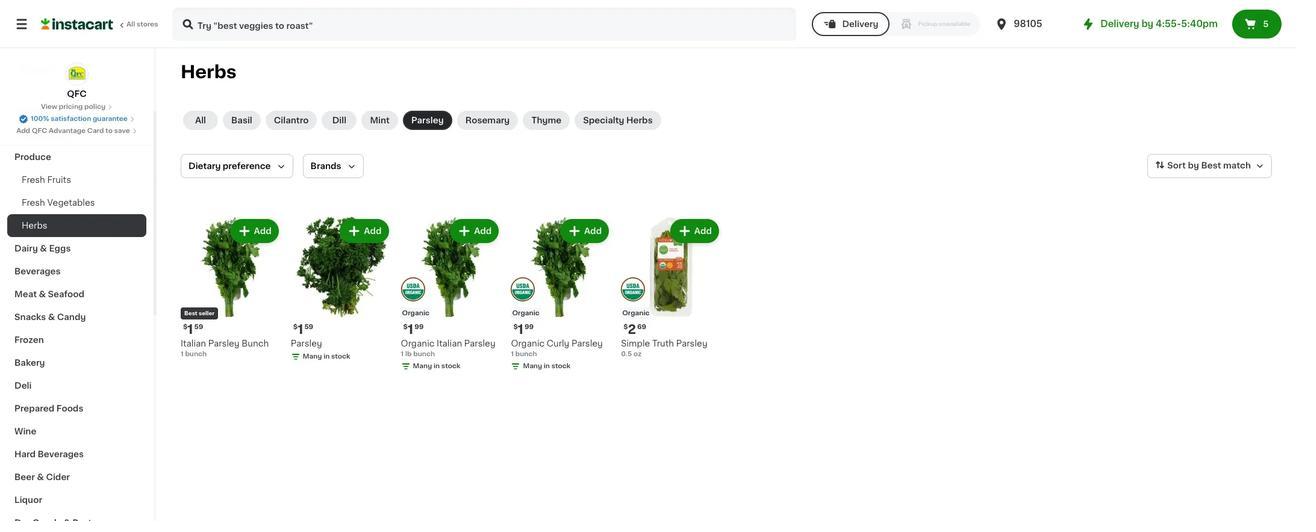 Task type: describe. For each thing, give the bounding box(es) containing it.
99 for italian
[[415, 324, 424, 331]]

item badge image
[[401, 278, 425, 302]]

stores
[[137, 21, 158, 28]]

add button for italian parsley bunch
[[231, 221, 278, 242]]

recipes
[[14, 107, 50, 116]]

advantage
[[49, 128, 86, 134]]

prepared foods
[[14, 405, 83, 413]]

cider
[[46, 474, 70, 482]]

lb
[[406, 351, 412, 358]]

$ for simple truth parsley
[[624, 324, 628, 331]]

all stores link
[[41, 7, 159, 41]]

dairy & eggs
[[14, 245, 71, 253]]

liquor link
[[7, 489, 146, 512]]

2 horizontal spatial herbs
[[627, 116, 653, 125]]

all stores
[[127, 21, 158, 28]]

99 for curly
[[525, 324, 534, 331]]

eggs
[[49, 245, 71, 253]]

1 inside italian parsley bunch 1 bunch
[[181, 351, 184, 358]]

beer & cider link
[[7, 466, 146, 489]]

& for snacks
[[48, 313, 55, 322]]

100% satisfaction guarantee button
[[19, 112, 135, 124]]

organic for organic curly parsley
[[513, 310, 540, 317]]

rosemary
[[466, 116, 510, 125]]

delivery for delivery
[[843, 20, 879, 28]]

5:40pm
[[1182, 19, 1219, 28]]

qfc logo image
[[65, 63, 88, 86]]

basil link
[[223, 111, 261, 130]]

dairy
[[14, 245, 38, 253]]

best for best seller
[[184, 311, 198, 316]]

bunch for italian
[[185, 351, 207, 358]]

candy
[[57, 313, 86, 322]]

vegetables
[[47, 199, 95, 207]]

fresh fruits
[[22, 176, 71, 184]]

add for organic curly parsley
[[585, 227, 602, 236]]

truth
[[653, 340, 674, 348]]

fresh for fresh fruits
[[22, 176, 45, 184]]

dill
[[332, 116, 347, 125]]

1 product group from the left
[[181, 217, 281, 360]]

add qfc advantage card to save link
[[16, 127, 137, 136]]

again
[[61, 40, 85, 49]]

many in stock for organic italian parsley
[[413, 363, 461, 370]]

hard beverages
[[14, 451, 84, 459]]

5 button
[[1233, 10, 1282, 39]]

dietary preference
[[189, 162, 271, 171]]

view pricing policy link
[[41, 102, 113, 112]]

meat & seafood
[[14, 290, 84, 299]]

bunch for organic
[[516, 351, 537, 358]]

snacks & candy
[[14, 313, 86, 322]]

98105 button
[[995, 7, 1068, 41]]

brands button
[[303, 154, 364, 178]]

delivery by 4:55-5:40pm
[[1101, 19, 1219, 28]]

best match
[[1202, 162, 1252, 170]]

instacart logo image
[[41, 17, 113, 31]]

$ 1 59 for italian parsley bunch
[[183, 324, 203, 336]]

4 product group from the left
[[511, 217, 612, 374]]

seafood
[[48, 290, 84, 299]]

hard beverages link
[[7, 444, 146, 466]]

0 horizontal spatial in
[[324, 354, 330, 360]]

specialty
[[584, 116, 625, 125]]

thyme
[[532, 116, 562, 125]]

herbs link
[[7, 215, 146, 237]]

it
[[53, 40, 59, 49]]

view
[[41, 104, 57, 110]]

& for dairy
[[40, 245, 47, 253]]

satisfaction
[[51, 116, 91, 122]]

sort
[[1168, 162, 1187, 170]]

organic italian parsley 1 lb bunch
[[401, 340, 496, 358]]

many in stock for organic curly parsley
[[523, 363, 571, 370]]

produce
[[14, 153, 51, 162]]

Search field
[[174, 8, 796, 40]]

0 horizontal spatial stock
[[332, 354, 351, 360]]

qfc link
[[65, 63, 88, 100]]

69
[[638, 324, 647, 331]]

98105
[[1014, 19, 1043, 28]]

$ for organic italian parsley
[[404, 324, 408, 331]]

buy
[[34, 40, 51, 49]]

5
[[1264, 20, 1269, 28]]

parsley link
[[403, 111, 452, 130]]

in for organic curly parsley
[[544, 363, 550, 370]]

italian inside italian parsley bunch 1 bunch
[[181, 340, 206, 348]]

buy it again link
[[7, 33, 146, 57]]

3 product group from the left
[[401, 217, 502, 374]]

add qfc advantage card to save
[[16, 128, 130, 134]]

dietary preference button
[[181, 154, 293, 178]]

organic for simple truth parsley
[[623, 310, 650, 317]]

0 horizontal spatial many
[[303, 354, 322, 360]]

100%
[[31, 116, 49, 122]]

cilantro link
[[266, 111, 317, 130]]

fresh fruits link
[[7, 169, 146, 192]]

$ 2 69
[[624, 324, 647, 336]]

buy it again
[[34, 40, 85, 49]]

lists
[[34, 64, 55, 73]]



Task type: locate. For each thing, give the bounding box(es) containing it.
by for delivery
[[1142, 19, 1154, 28]]

qfc up view pricing policy link
[[67, 90, 87, 98]]

2 horizontal spatial many in stock
[[523, 363, 571, 370]]

add button for organic curly parsley
[[562, 221, 608, 242]]

qfc down 100%
[[32, 128, 47, 134]]

0 horizontal spatial all
[[127, 21, 135, 28]]

by for sort
[[1189, 162, 1200, 170]]

bakery
[[14, 359, 45, 368]]

2 add button from the left
[[341, 221, 388, 242]]

bunch inside 'organic italian parsley 1 lb bunch'
[[414, 351, 435, 358]]

0.5
[[621, 351, 632, 358]]

parsley inside simple truth parsley 0.5 oz
[[677, 340, 708, 348]]

basil
[[231, 116, 252, 125]]

fresh vegetables
[[22, 199, 95, 207]]

wine
[[14, 428, 36, 436]]

best for best match
[[1202, 162, 1222, 170]]

oz
[[634, 351, 642, 358]]

1 horizontal spatial in
[[434, 363, 440, 370]]

qfc
[[67, 90, 87, 98], [32, 128, 47, 134]]

snacks
[[14, 313, 46, 322]]

59 for italian parsley bunch
[[194, 324, 203, 331]]

3 $ from the left
[[404, 324, 408, 331]]

organic up 69
[[623, 310, 650, 317]]

fresh for fresh vegetables
[[22, 199, 45, 207]]

$ 1 59 for parsley
[[293, 324, 314, 336]]

beverages link
[[7, 260, 146, 283]]

1 $ 1 59 from the left
[[183, 324, 203, 336]]

bakery link
[[7, 352, 146, 375]]

1 bunch from the left
[[185, 351, 207, 358]]

1 vertical spatial by
[[1189, 162, 1200, 170]]

100% satisfaction guarantee
[[31, 116, 128, 122]]

many
[[303, 354, 322, 360], [413, 363, 432, 370], [523, 363, 542, 370]]

parsley inside organic curly parsley 1 bunch
[[572, 340, 603, 348]]

2 product group from the left
[[291, 217, 391, 364]]

1 horizontal spatial delivery
[[1101, 19, 1140, 28]]

$ 1 99 up organic curly parsley 1 bunch
[[514, 324, 534, 336]]

4 add button from the left
[[562, 221, 608, 242]]

italian inside 'organic italian parsley 1 lb bunch'
[[437, 340, 462, 348]]

0 horizontal spatial by
[[1142, 19, 1154, 28]]

1 horizontal spatial qfc
[[67, 90, 87, 98]]

best seller
[[184, 311, 215, 316]]

& inside 'meat & seafood' link
[[39, 290, 46, 299]]

parsley inside 'organic italian parsley 1 lb bunch'
[[465, 340, 496, 348]]

organic down item badge icon
[[402, 310, 430, 317]]

$ for parsley
[[293, 324, 298, 331]]

add for simple truth parsley
[[695, 227, 712, 236]]

2 horizontal spatial bunch
[[516, 351, 537, 358]]

0 vertical spatial qfc
[[67, 90, 87, 98]]

organic left curly
[[511, 340, 545, 348]]

1 vertical spatial herbs
[[627, 116, 653, 125]]

$ 1 99 up lb
[[404, 324, 424, 336]]

0 vertical spatial best
[[1202, 162, 1222, 170]]

herbs right specialty
[[627, 116, 653, 125]]

herbs up "all" link
[[181, 63, 237, 81]]

product group
[[181, 217, 281, 360], [291, 217, 391, 364], [401, 217, 502, 374], [511, 217, 612, 374], [621, 217, 722, 360]]

thanksgiving
[[14, 130, 72, 139]]

2 bunch from the left
[[414, 351, 435, 358]]

by right the sort at top
[[1189, 162, 1200, 170]]

1 horizontal spatial all
[[195, 116, 206, 125]]

mint
[[370, 116, 390, 125]]

1 horizontal spatial bunch
[[414, 351, 435, 358]]

mint link
[[362, 111, 398, 130]]

2
[[628, 324, 636, 336]]

by
[[1142, 19, 1154, 28], [1189, 162, 1200, 170]]

1 horizontal spatial 59
[[305, 324, 314, 331]]

delivery for delivery by 4:55-5:40pm
[[1101, 19, 1140, 28]]

all left basil
[[195, 116, 206, 125]]

all link
[[183, 111, 218, 130]]

1 vertical spatial best
[[184, 311, 198, 316]]

item badge image
[[511, 278, 535, 302], [621, 278, 646, 302]]

& for beer
[[37, 474, 44, 482]]

2 $ from the left
[[293, 324, 298, 331]]

& left candy
[[48, 313, 55, 322]]

1 vertical spatial beverages
[[38, 451, 84, 459]]

simple truth parsley 0.5 oz
[[621, 340, 708, 358]]

deli link
[[7, 375, 146, 398]]

0 horizontal spatial item badge image
[[511, 278, 535, 302]]

best inside field
[[1202, 162, 1222, 170]]

0 horizontal spatial bunch
[[185, 351, 207, 358]]

0 vertical spatial herbs
[[181, 63, 237, 81]]

1 add button from the left
[[231, 221, 278, 242]]

1 horizontal spatial item badge image
[[621, 278, 646, 302]]

1 vertical spatial fresh
[[22, 199, 45, 207]]

cilantro
[[274, 116, 309, 125]]

2 $ 1 59 from the left
[[293, 324, 314, 336]]

1 horizontal spatial $ 1 99
[[514, 324, 534, 336]]

item badge image for 2
[[621, 278, 646, 302]]

& for meat
[[39, 290, 46, 299]]

card
[[87, 128, 104, 134]]

many for organic curly parsley
[[523, 363, 542, 370]]

& left eggs at the top left of the page
[[40, 245, 47, 253]]

& inside beer & cider "link"
[[37, 474, 44, 482]]

organic for organic italian parsley
[[402, 310, 430, 317]]

add for organic italian parsley
[[474, 227, 492, 236]]

match
[[1224, 162, 1252, 170]]

1 vertical spatial qfc
[[32, 128, 47, 134]]

delivery by 4:55-5:40pm link
[[1082, 17, 1219, 31]]

4 $ from the left
[[514, 324, 518, 331]]

all inside 'link'
[[127, 21, 135, 28]]

best
[[1202, 162, 1222, 170], [184, 311, 198, 316]]

5 $ from the left
[[624, 324, 628, 331]]

herbs up dairy & eggs
[[22, 222, 47, 230]]

recipes link
[[7, 100, 146, 123]]

2 fresh from the top
[[22, 199, 45, 207]]

to
[[106, 128, 113, 134]]

all left stores
[[127, 21, 135, 28]]

seller
[[199, 311, 215, 316]]

prepared
[[14, 405, 54, 413]]

1 fresh from the top
[[22, 176, 45, 184]]

1 vertical spatial all
[[195, 116, 206, 125]]

organic up organic curly parsley 1 bunch
[[513, 310, 540, 317]]

dairy & eggs link
[[7, 237, 146, 260]]

2 horizontal spatial in
[[544, 363, 550, 370]]

2 $ 1 99 from the left
[[514, 324, 534, 336]]

1 horizontal spatial $ 1 59
[[293, 324, 314, 336]]

fruits
[[47, 176, 71, 184]]

1
[[188, 324, 193, 336], [298, 324, 303, 336], [408, 324, 414, 336], [518, 324, 524, 336], [181, 351, 184, 358], [401, 351, 404, 358], [511, 351, 514, 358]]

bunch
[[242, 340, 269, 348]]

bunch inside organic curly parsley 1 bunch
[[516, 351, 537, 358]]

0 horizontal spatial 99
[[415, 324, 424, 331]]

sort by
[[1168, 162, 1200, 170]]

beer
[[14, 474, 35, 482]]

1 inside 'organic italian parsley 1 lb bunch'
[[401, 351, 404, 358]]

1 horizontal spatial many in stock
[[413, 363, 461, 370]]

rosemary link
[[457, 111, 519, 130]]

& right beer
[[37, 474, 44, 482]]

organic inside 'organic italian parsley 1 lb bunch'
[[401, 340, 435, 348]]

2 59 from the left
[[305, 324, 314, 331]]

0 vertical spatial all
[[127, 21, 135, 28]]

frozen
[[14, 336, 44, 345]]

$ for italian parsley bunch
[[183, 324, 188, 331]]

0 horizontal spatial 59
[[194, 324, 203, 331]]

$ 1 99
[[404, 324, 424, 336], [514, 324, 534, 336]]

59 for parsley
[[305, 324, 314, 331]]

stock for organic italian parsley
[[442, 363, 461, 370]]

stock for organic curly parsley
[[552, 363, 571, 370]]

parsley inside italian parsley bunch 1 bunch
[[208, 340, 240, 348]]

0 horizontal spatial italian
[[181, 340, 206, 348]]

item badge image for 1
[[511, 278, 535, 302]]

1 $ 1 99 from the left
[[404, 324, 424, 336]]

1 italian from the left
[[181, 340, 206, 348]]

fresh down fresh fruits
[[22, 199, 45, 207]]

99 up 'organic italian parsley 1 lb bunch'
[[415, 324, 424, 331]]

None search field
[[172, 7, 797, 41]]

1 horizontal spatial best
[[1202, 162, 1222, 170]]

$ inside $ 2 69
[[624, 324, 628, 331]]

organic up lb
[[401, 340, 435, 348]]

1 horizontal spatial stock
[[442, 363, 461, 370]]

2 italian from the left
[[437, 340, 462, 348]]

beverages
[[14, 268, 61, 276], [38, 451, 84, 459]]

best inside the product group
[[184, 311, 198, 316]]

1 item badge image from the left
[[511, 278, 535, 302]]

1 horizontal spatial italian
[[437, 340, 462, 348]]

all for all
[[195, 116, 206, 125]]

2 99 from the left
[[525, 324, 534, 331]]

fresh vegetables link
[[7, 192, 146, 215]]

& right meat
[[39, 290, 46, 299]]

0 vertical spatial by
[[1142, 19, 1154, 28]]

snacks & candy link
[[7, 306, 146, 329]]

1 $ from the left
[[183, 324, 188, 331]]

stock
[[332, 354, 351, 360], [442, 363, 461, 370], [552, 363, 571, 370]]

1 horizontal spatial by
[[1189, 162, 1200, 170]]

curly
[[547, 340, 570, 348]]

frozen link
[[7, 329, 146, 352]]

hard
[[14, 451, 36, 459]]

wine link
[[7, 421, 146, 444]]

meat
[[14, 290, 37, 299]]

0 horizontal spatial $ 1 99
[[404, 324, 424, 336]]

1 99 from the left
[[415, 324, 424, 331]]

policy
[[84, 104, 106, 110]]

beverages up cider
[[38, 451, 84, 459]]

$ 1 59
[[183, 324, 203, 336], [293, 324, 314, 336]]

all for all stores
[[127, 21, 135, 28]]

prepared foods link
[[7, 398, 146, 421]]

simple
[[621, 340, 650, 348]]

product group containing 2
[[621, 217, 722, 360]]

1 59 from the left
[[194, 324, 203, 331]]

save
[[114, 128, 130, 134]]

1 horizontal spatial 99
[[525, 324, 534, 331]]

organic
[[402, 310, 430, 317], [513, 310, 540, 317], [623, 310, 650, 317], [401, 340, 435, 348], [511, 340, 545, 348]]

0 horizontal spatial qfc
[[32, 128, 47, 134]]

1 horizontal spatial many
[[413, 363, 432, 370]]

$ 1 99 for organic italian parsley
[[404, 324, 424, 336]]

bunch inside italian parsley bunch 1 bunch
[[185, 351, 207, 358]]

3 bunch from the left
[[516, 351, 537, 358]]

2 horizontal spatial stock
[[552, 363, 571, 370]]

$ for organic curly parsley
[[514, 324, 518, 331]]

delivery
[[1101, 19, 1140, 28], [843, 20, 879, 28]]

dill link
[[322, 111, 357, 130]]

2 item badge image from the left
[[621, 278, 646, 302]]

0 horizontal spatial many in stock
[[303, 354, 351, 360]]

bunch
[[185, 351, 207, 358], [414, 351, 435, 358], [516, 351, 537, 358]]

add for italian parsley bunch
[[254, 227, 272, 236]]

best left seller
[[184, 311, 198, 316]]

3 add button from the left
[[451, 221, 498, 242]]

preference
[[223, 162, 271, 171]]

$ 1 99 for organic curly parsley
[[514, 324, 534, 336]]

guarantee
[[93, 116, 128, 122]]

& inside snacks & candy "link"
[[48, 313, 55, 322]]

by inside field
[[1189, 162, 1200, 170]]

1 horizontal spatial herbs
[[181, 63, 237, 81]]

beverages down dairy & eggs
[[14, 268, 61, 276]]

Best match Sort by field
[[1148, 154, 1273, 178]]

add button for simple truth parsley
[[672, 221, 718, 242]]

delivery inside button
[[843, 20, 879, 28]]

best left match
[[1202, 162, 1222, 170]]

pricing
[[59, 104, 83, 110]]

deli
[[14, 382, 32, 391]]

2 horizontal spatial many
[[523, 363, 542, 370]]

lists link
[[7, 57, 146, 81]]

2 vertical spatial herbs
[[22, 222, 47, 230]]

in for organic italian parsley
[[434, 363, 440, 370]]

fresh inside fresh fruits link
[[22, 176, 45, 184]]

add for parsley
[[364, 227, 382, 236]]

add button for organic italian parsley
[[451, 221, 498, 242]]

thyme link
[[523, 111, 570, 130]]

& inside dairy & eggs link
[[40, 245, 47, 253]]

service type group
[[813, 12, 981, 36]]

liquor
[[14, 497, 42, 505]]

5 add button from the left
[[672, 221, 718, 242]]

4:55-
[[1156, 19, 1182, 28]]

0 vertical spatial fresh
[[22, 176, 45, 184]]

fresh down produce
[[22, 176, 45, 184]]

0 vertical spatial beverages
[[14, 268, 61, 276]]

0 horizontal spatial delivery
[[843, 20, 879, 28]]

by left 4:55-
[[1142, 19, 1154, 28]]

99 up organic curly parsley 1 bunch
[[525, 324, 534, 331]]

0 horizontal spatial $ 1 59
[[183, 324, 203, 336]]

5 product group from the left
[[621, 217, 722, 360]]

organic inside organic curly parsley 1 bunch
[[511, 340, 545, 348]]

fresh inside fresh vegetables link
[[22, 199, 45, 207]]

fresh
[[22, 176, 45, 184], [22, 199, 45, 207]]

many for organic italian parsley
[[413, 363, 432, 370]]

0 horizontal spatial herbs
[[22, 222, 47, 230]]

beer & cider
[[14, 474, 70, 482]]

1 inside organic curly parsley 1 bunch
[[511, 351, 514, 358]]

0 horizontal spatial best
[[184, 311, 198, 316]]

add button for parsley
[[341, 221, 388, 242]]

foods
[[56, 405, 83, 413]]



Task type: vqa. For each thing, say whether or not it's contained in the screenshot.
seller
yes



